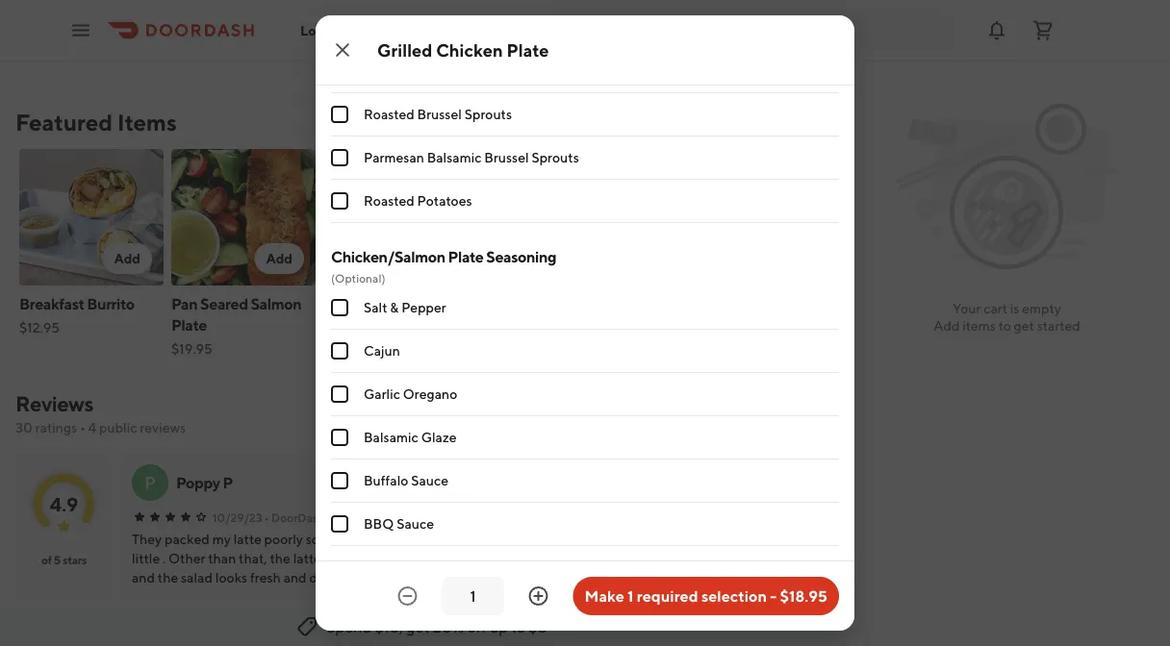 Task type: locate. For each thing, give the bounding box(es) containing it.
1 add button from the left
[[102, 244, 152, 274]]

30
[[15, 420, 33, 436]]

p left poppy
[[144, 473, 156, 493]]

roasted down the parmesan
[[364, 193, 415, 209]]

to down the cart
[[999, 318, 1012, 334]]

group containing roasted brussel sprouts
[[331, 0, 839, 223]]

add up salmon
[[266, 251, 293, 267]]

add
[[114, 251, 141, 267], [266, 251, 293, 267], [418, 251, 445, 267], [934, 318, 960, 334], [652, 414, 679, 430]]

breakfast burrito image
[[19, 149, 164, 286]]

add inside add review button
[[652, 414, 679, 430]]

0 vertical spatial sauce
[[411, 473, 449, 489]]

sauce
[[411, 473, 449, 489], [397, 516, 434, 532]]

featured items heading
[[15, 107, 177, 138]]

grilled inside dialog
[[377, 39, 433, 60]]

salmon
[[251, 295, 302, 313]]

Mac & Cheese checkbox
[[331, 63, 348, 80]]

grilled down (optional)
[[323, 295, 370, 313]]

chicken avocado salad
[[476, 295, 595, 335]]

$12.95
[[19, 320, 60, 336]]

1 horizontal spatial add button
[[255, 244, 304, 274]]

$14.95 button
[[624, 145, 776, 349]]

0 items, open order cart image
[[1032, 19, 1055, 42]]

3 add button from the left
[[407, 244, 456, 274]]

1 vertical spatial grilled
[[323, 295, 370, 313]]

balsamic up potatoes at the top of page
[[427, 150, 482, 166]]

• inside reviews 30 ratings • 4 public reviews
[[80, 420, 85, 436]]

$18.95 right -
[[780, 588, 828, 606]]

bbq
[[364, 516, 394, 532]]

&
[[856, 295, 865, 313], [390, 300, 399, 316]]

1 horizontal spatial grilled
[[377, 39, 433, 60]]

• left 4
[[80, 420, 85, 436]]

0 vertical spatial grilled
[[377, 39, 433, 60]]

$18.95 inside "button"
[[780, 588, 828, 606]]

Garlic Oregano checkbox
[[331, 386, 348, 403]]

chicken up roasted brussel sprouts
[[436, 39, 503, 60]]

1 horizontal spatial get
[[1014, 318, 1035, 334]]

0 horizontal spatial grilled
[[323, 295, 370, 313]]

Buffalo Sauce checkbox
[[331, 473, 348, 490]]

add button up pepper
[[407, 244, 456, 274]]

brussel down roasted brussel sprouts
[[484, 150, 529, 166]]

cart
[[984, 301, 1008, 317]]

10/18/23
[[821, 511, 869, 525]]

0 vertical spatial to
[[999, 318, 1012, 334]]

roasted
[[364, 106, 415, 122], [364, 193, 415, 209]]

& inside chicken/salmon plate seasoning group
[[390, 300, 399, 316]]

previous image
[[766, 415, 782, 430]]

$19.95
[[171, 341, 213, 357]]

your cart is empty add items to get started
[[934, 301, 1081, 334]]

BBQ Sauce checkbox
[[331, 516, 348, 533]]

sauce right buffalo
[[411, 473, 449, 489]]

Balsamic Glaze checkbox
[[331, 429, 348, 447]]

1 horizontal spatial &
[[856, 295, 865, 313]]

Cajun checkbox
[[331, 343, 348, 360]]

1 vertical spatial balsamic
[[364, 430, 419, 446]]

plate inside chicken/salmon plate seasoning (optional)
[[448, 248, 484, 266]]

1 vertical spatial brussel
[[484, 150, 529, 166]]

0 horizontal spatial brussel
[[417, 106, 462, 122]]

grilled for grilled chicken plate $18.95
[[323, 295, 370, 313]]

0 vertical spatial $18.95
[[323, 320, 364, 336]]

review
[[682, 414, 728, 430]]

bacon egg & cheese $10.95
[[780, 295, 920, 336]]

decrease quantity by 1 image
[[396, 585, 419, 608]]

1 vertical spatial sprouts
[[532, 150, 579, 166]]

chicken/salmon
[[331, 248, 445, 266]]

roasted up the parmesan
[[364, 106, 415, 122]]

1 roasted from the top
[[364, 106, 415, 122]]

next image
[[805, 415, 820, 430]]

1 horizontal spatial to
[[999, 318, 1012, 334]]

grilled for grilled chicken plate
[[377, 39, 433, 60]]

& inside the bacon egg & cheese $10.95
[[856, 295, 865, 313]]

1 vertical spatial sauce
[[397, 516, 434, 532]]

get down the is
[[1014, 318, 1035, 334]]

add button for chicken
[[407, 244, 456, 274]]

add button up salmon
[[255, 244, 304, 274]]

add up 'burrito'
[[114, 251, 141, 267]]

make 1 required selection - $18.95
[[585, 588, 828, 606]]

get right $15,
[[406, 618, 430, 637]]

stars
[[63, 553, 87, 567]]

1 vertical spatial to
[[511, 618, 526, 637]]

1 horizontal spatial $18.95
[[780, 588, 828, 606]]

balsamic
[[427, 150, 482, 166], [364, 430, 419, 446]]

1 horizontal spatial •
[[264, 511, 269, 525]]

2 roasted from the top
[[364, 193, 415, 209]]

1 horizontal spatial balsamic
[[427, 150, 482, 166]]

(optional)
[[331, 271, 386, 285]]

group
[[331, 0, 839, 223]]

0 horizontal spatial •
[[80, 420, 85, 436]]

required
[[637, 588, 698, 606]]

add left review
[[652, 414, 679, 430]]

0 vertical spatial •
[[80, 420, 85, 436]]

0 horizontal spatial balsamic
[[364, 430, 419, 446]]

p right poppy
[[223, 474, 233, 492]]

0 vertical spatial sprouts
[[465, 106, 512, 122]]

to right up
[[511, 618, 526, 637]]

2 horizontal spatial add button
[[407, 244, 456, 274]]

0 vertical spatial get
[[1014, 318, 1035, 334]]

$14.95
[[628, 320, 669, 336]]

breakfast burrito $12.95
[[19, 295, 134, 336]]

close grilled chicken plate image
[[331, 39, 354, 62]]

& right egg
[[856, 295, 865, 313]]

& right salt
[[390, 300, 399, 316]]

garlic oregano
[[364, 386, 458, 402]]

1 vertical spatial •
[[264, 511, 269, 525]]

balsamic up buffalo
[[364, 430, 419, 446]]

grilled down los angeles popup button
[[377, 39, 433, 60]]

breakfast bowl image
[[628, 149, 772, 286]]

make 1 required selection - $18.95 button
[[573, 578, 839, 616]]

add button up 'burrito'
[[102, 244, 152, 274]]

to inside your cart is empty add items to get started
[[999, 318, 1012, 334]]

0 horizontal spatial to
[[511, 618, 526, 637]]

grilled inside grilled chicken plate $18.95
[[323, 295, 370, 313]]

los angeles button
[[300, 22, 392, 38]]

1 vertical spatial roasted
[[364, 193, 415, 209]]

add down your
[[934, 318, 960, 334]]

featured items
[[15, 108, 177, 136]]

10/29/23
[[213, 511, 262, 525]]

0 vertical spatial roasted
[[364, 106, 415, 122]]

$18.95
[[323, 320, 364, 336], [780, 588, 828, 606]]

sauce for bbq sauce
[[397, 516, 434, 532]]

0 horizontal spatial $18.95
[[323, 320, 364, 336]]

potatoes
[[417, 193, 472, 209]]

1 vertical spatial $18.95
[[780, 588, 828, 606]]

plate
[[507, 39, 549, 60], [448, 248, 484, 266], [431, 295, 467, 313], [171, 316, 207, 335]]

chicken/salmon plate seasoning (optional)
[[331, 248, 557, 285]]

get inside your cart is empty add items to get started
[[1014, 318, 1035, 334]]

• right "10/29/23"
[[264, 511, 269, 525]]

grilled chicken plate
[[377, 39, 549, 60]]

brussel up parmesan balsamic brussel sprouts
[[417, 106, 462, 122]]

open menu image
[[69, 19, 92, 42]]

to for up
[[511, 618, 526, 637]]

add for burrito
[[114, 251, 141, 267]]

is
[[1011, 301, 1020, 317]]

0 horizontal spatial add button
[[102, 244, 152, 274]]

reviews
[[140, 420, 186, 436]]

brussel
[[417, 106, 462, 122], [484, 150, 529, 166]]

p
[[144, 473, 156, 493], [223, 474, 233, 492]]

to
[[999, 318, 1012, 334], [511, 618, 526, 637]]

2 add button from the left
[[255, 244, 304, 274]]

roasted for roasted potatoes
[[364, 193, 415, 209]]

1 vertical spatial get
[[406, 618, 430, 637]]

$18.95 down salt & pepper checkbox
[[323, 320, 364, 336]]

reviews
[[15, 392, 93, 417]]

selection
[[702, 588, 767, 606]]

sprouts
[[465, 106, 512, 122], [532, 150, 579, 166]]

0 horizontal spatial &
[[390, 300, 399, 316]]

chicken up salad
[[476, 295, 532, 313]]

Parmesan Balsamic Brussel Sprouts checkbox
[[331, 149, 348, 167]]

parmesan balsamic brussel sprouts
[[364, 150, 579, 166]]

add review button
[[641, 407, 739, 438]]

buffalo
[[364, 473, 409, 489]]

roasted brussel sprouts
[[364, 106, 512, 122]]

chicken down chicken/salmon
[[372, 295, 429, 313]]

panini
[[540, 551, 577, 567]]

0 vertical spatial balsamic
[[427, 150, 482, 166]]

add up pepper
[[418, 251, 445, 267]]

0 horizontal spatial sprouts
[[465, 106, 512, 122]]

•
[[80, 420, 85, 436], [264, 511, 269, 525]]

grilled
[[377, 39, 433, 60], [323, 295, 370, 313]]

off
[[467, 618, 487, 637]]

sauce right bbq
[[397, 516, 434, 532]]

chicken
[[436, 39, 503, 60], [372, 295, 429, 313], [476, 295, 532, 313], [436, 551, 485, 567]]



Task type: describe. For each thing, give the bounding box(es) containing it.
of
[[41, 553, 52, 567]]

Caesar Salad checkbox
[[331, 19, 348, 37]]

salt & pepper
[[364, 300, 446, 316]]

poppy p
[[176, 474, 233, 492]]

bacon
[[780, 295, 823, 313]]

0 horizontal spatial get
[[406, 618, 430, 637]]

grilled chicken plate dialog
[[316, 0, 855, 631]]

breakfast
[[19, 295, 84, 313]]

reviews 30 ratings • 4 public reviews
[[15, 392, 186, 436]]

chicken avocado salad button
[[472, 145, 624, 371]]

los
[[300, 22, 322, 38]]

avocado
[[535, 295, 595, 313]]

garlic
[[364, 386, 400, 402]]

1 horizontal spatial p
[[223, 474, 233, 492]]

-
[[770, 588, 777, 606]]

seasoning
[[486, 248, 557, 266]]

add inside your cart is empty add items to get started
[[934, 318, 960, 334]]

items
[[963, 318, 996, 334]]

increase quantity by 1 image
[[527, 585, 550, 608]]

• doordash order
[[264, 511, 358, 525]]

to for items
[[999, 318, 1012, 334]]

grilled chicken plate image
[[323, 149, 468, 286]]

bbq sauce
[[364, 516, 434, 532]]

add button for seared
[[255, 244, 304, 274]]

empty
[[1022, 301, 1062, 317]]

spend $15, get 20% off up to $5
[[326, 618, 548, 637]]

1
[[628, 588, 634, 606]]

chicken caprese panini button
[[436, 550, 577, 569]]

parmesan
[[364, 150, 424, 166]]

items
[[117, 108, 177, 136]]

spend
[[326, 618, 372, 637]]

Roasted Potatoes checkbox
[[331, 193, 348, 210]]

20%
[[433, 618, 464, 637]]

caprese
[[488, 551, 537, 567]]

add for seared
[[266, 251, 293, 267]]

pan
[[171, 295, 198, 313]]

notification bell image
[[986, 19, 1009, 42]]

your
[[953, 301, 981, 317]]

roasted potatoes
[[364, 193, 472, 209]]

group inside "grilled chicken plate" dialog
[[331, 0, 839, 223]]

glaze
[[421, 430, 457, 446]]

featured
[[15, 108, 113, 136]]

chicken inside grilled chicken plate $18.95
[[372, 295, 429, 313]]

salad
[[476, 316, 513, 335]]

Salt & Pepper checkbox
[[331, 299, 348, 317]]

doordash
[[272, 511, 324, 525]]

seared
[[200, 295, 248, 313]]

add button for burrito
[[102, 244, 152, 274]]

1 horizontal spatial sprouts
[[532, 150, 579, 166]]

pepper
[[402, 300, 446, 316]]

1 horizontal spatial brussel
[[484, 150, 529, 166]]

angeles
[[325, 22, 376, 38]]

chicken up current quantity is 1 number field
[[436, 551, 485, 567]]

started
[[1037, 318, 1081, 334]]

Current quantity is 1 number field
[[454, 586, 492, 607]]

c
[[448, 473, 461, 493]]

balsamic glaze
[[364, 430, 457, 446]]

$18.95 inside grilled chicken plate $18.95
[[323, 320, 364, 336]]

5
[[54, 553, 61, 567]]

poppy
[[176, 474, 220, 492]]

0 horizontal spatial p
[[144, 473, 156, 493]]

roasted for roasted brussel sprouts
[[364, 106, 415, 122]]

burrito
[[87, 295, 134, 313]]

add for chicken
[[418, 251, 445, 267]]

chicken inside chicken avocado salad
[[476, 295, 532, 313]]

salt
[[364, 300, 388, 316]]

up
[[490, 618, 508, 637]]

chicken/salmon plate seasoning group
[[331, 246, 839, 547]]

$15,
[[375, 618, 403, 637]]

Roasted Brussel Sprouts checkbox
[[331, 106, 348, 123]]

oregano
[[403, 386, 458, 402]]

reviews link
[[15, 392, 93, 417]]

$10.95
[[780, 320, 822, 336]]

balsamic inside chicken/salmon plate seasoning group
[[364, 430, 419, 446]]

public
[[99, 420, 137, 436]]

sauce for buffalo sauce
[[411, 473, 449, 489]]

egg
[[826, 295, 853, 313]]

of 5 stars
[[41, 553, 87, 567]]

make
[[585, 588, 625, 606]]

cheese
[[868, 295, 920, 313]]

0 vertical spatial brussel
[[417, 106, 462, 122]]

los angeles
[[300, 22, 376, 38]]

pan seared salmon plate $19.95
[[171, 295, 302, 357]]

chicken inside dialog
[[436, 39, 503, 60]]

add review
[[652, 414, 728, 430]]

buffalo sauce
[[364, 473, 449, 489]]

pan seared salmon plate image
[[171, 149, 316, 286]]

chicken avocado salad image
[[476, 149, 620, 286]]

$5
[[529, 618, 548, 637]]

ratings
[[35, 420, 77, 436]]

4
[[88, 420, 96, 436]]

4.9
[[50, 493, 78, 516]]

plate inside pan seared salmon plate $19.95
[[171, 316, 207, 335]]

plate inside grilled chicken plate $18.95
[[431, 295, 467, 313]]

grilled chicken plate $18.95
[[323, 295, 467, 336]]

cajun
[[364, 343, 400, 359]]

chicken caprese panini
[[436, 551, 577, 567]]

order
[[327, 511, 358, 525]]



Task type: vqa. For each thing, say whether or not it's contained in the screenshot.
10
no



